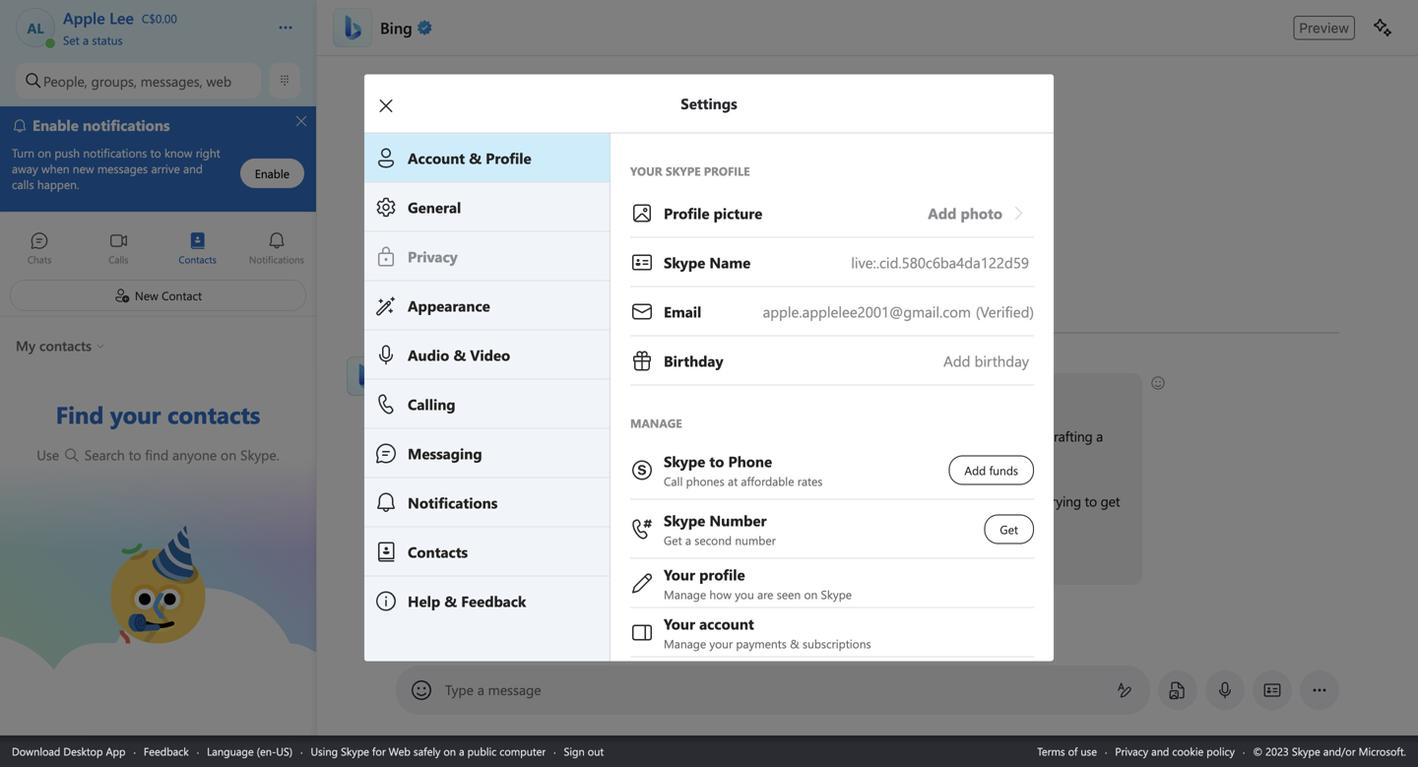 Task type: vqa. For each thing, say whether or not it's contained in the screenshot.
https://join.skype.com/code text field
no



Task type: describe. For each thing, give the bounding box(es) containing it.
story
[[407, 449, 436, 467]]

say
[[745, 492, 764, 510]]

tell
[[583, 628, 600, 644]]

hey,
[[407, 384, 432, 402]]

find
[[145, 446, 169, 464]]

app
[[106, 744, 126, 759]]

feedback link
[[144, 744, 189, 759]]

people,
[[43, 72, 87, 90]]

to left the start at the bottom of page
[[476, 557, 488, 575]]

out
[[588, 744, 604, 759]]

trip
[[945, 427, 965, 445]]

@bing.
[[783, 449, 825, 467]]

(en-
[[257, 744, 276, 759]]

might
[[706, 492, 741, 510]]

with
[[755, 449, 780, 467]]

is
[[460, 384, 469, 402]]

just inside ask me any type of question, like finding vegan restaurants in cambridge, itinerary for your trip to europe or drafting a story for curious kids. in groups, remember to mention me with @bing. i'm an ai preview, so i'm still learning. sometimes i might say something weird. don't get mad at me, i'm just trying to get better! if you want to start over, type
[[1022, 492, 1043, 510]]

trying
[[1047, 492, 1081, 510]]

using
[[311, 744, 338, 759]]

to left the give
[[741, 557, 753, 575]]

!
[[500, 384, 504, 402]]

1 vertical spatial type
[[553, 557, 579, 575]]

2 get from the left
[[1101, 492, 1120, 510]]

use
[[1081, 744, 1097, 759]]

or
[[1030, 427, 1042, 445]]

so
[[514, 492, 527, 510]]

ask me any type of question, like finding vegan restaurants in cambridge, itinerary for your trip to europe or drafting a story for curious kids. in groups, remember to mention me with @bing. i'm an ai preview, so i'm still learning. sometimes i might say something weird. don't get mad at me, i'm just trying to get better! if you want to start over, type
[[407, 427, 1124, 575]]

apple.applelee2001@gmail.com button
[[630, 287, 1034, 336]]

curious
[[460, 449, 503, 467]]

feedback
[[144, 744, 189, 759]]

universe
[[753, 628, 796, 644]]

in
[[536, 449, 547, 467]]

sign
[[564, 744, 585, 759]]

tell me a joke button
[[571, 621, 666, 652]]

i inside button
[[910, 628, 913, 644]]

i inside ask me any type of question, like finding vegan restaurants in cambridge, itinerary for your trip to europe or drafting a story for curious kids. in groups, remember to mention me with @bing. i'm an ai preview, so i'm still learning. sometimes i might say something weird. don't get mad at me, i'm just trying to get better! if you want to start over, type
[[699, 492, 703, 510]]

privacy and cookie policy link
[[1115, 744, 1235, 759]]

give
[[756, 557, 781, 575]]

a right report
[[932, 557, 939, 575]]

message
[[488, 681, 541, 699]]

to right trip
[[969, 427, 981, 445]]

tell me a joke
[[583, 628, 653, 644]]

an
[[429, 492, 443, 510]]

0 vertical spatial for
[[895, 427, 912, 445]]

language (en-us) link
[[207, 744, 293, 759]]

account & profile dialog
[[364, 74, 1084, 756]]

people, groups, messages, web
[[43, 72, 232, 90]]

pm
[[450, 356, 467, 371]]

type a message
[[445, 681, 541, 699]]

today?
[[624, 384, 663, 402]]

over,
[[522, 557, 549, 575]]

me left with
[[732, 449, 751, 467]]

concern.
[[942, 557, 992, 575]]

begin?
[[799, 628, 833, 644]]

report
[[892, 557, 928, 575]]

sign out
[[564, 744, 604, 759]]

set
[[63, 32, 80, 48]]

this
[[436, 384, 456, 402]]

public
[[468, 744, 497, 759]]

how for how did the universe begin?
[[686, 628, 710, 644]]

did
[[713, 628, 730, 644]]

terms of use link
[[1037, 744, 1097, 759]]

any
[[454, 427, 475, 445]]

if
[[407, 557, 414, 575]]

live:.cid.580c6ba4da122d59 button
[[630, 238, 1034, 287]]

the
[[733, 628, 750, 644]]

how do i bake a cake?
[[867, 628, 981, 644]]

start
[[492, 557, 518, 575]]

2 i'm from the left
[[531, 492, 549, 510]]

ai
[[447, 492, 459, 510]]

do
[[893, 628, 907, 644]]

newtopic . and if you want to give me feedback, just report a concern.
[[582, 557, 996, 575]]

cambridge,
[[771, 427, 839, 445]]

feedback,
[[807, 557, 864, 575]]

0 horizontal spatial just
[[867, 557, 888, 575]]

status
[[92, 32, 123, 48]]

remember
[[599, 449, 660, 467]]

a inside ask me any type of question, like finding vegan restaurants in cambridge, itinerary for your trip to europe or drafting a story for curious kids. in groups, remember to mention me with @bing. i'm an ai preview, so i'm still learning. sometimes i might say something weird. don't get mad at me, i'm just trying to get better! if you want to start over, type
[[1096, 427, 1103, 445]]

Type a message text field
[[446, 681, 1101, 701]]

1 horizontal spatial on
[[444, 744, 456, 759]]

your
[[915, 427, 942, 445]]

2 vertical spatial for
[[372, 744, 386, 759]]

joke
[[632, 628, 653, 644]]

finding
[[604, 427, 645, 445]]

me right the give
[[784, 557, 803, 575]]

a right 'bake' at right bottom
[[944, 628, 950, 644]]

2 want from the left
[[708, 557, 737, 575]]

0 horizontal spatial type
[[478, 427, 504, 445]]

groups, inside button
[[91, 72, 137, 90]]

people, groups, messages, web button
[[16, 63, 261, 99]]

groups, inside ask me any type of question, like finding vegan restaurants in cambridge, itinerary for your trip to europe or drafting a story for curious kids. in groups, remember to mention me with @bing. i'm an ai preview, so i'm still learning. sometimes i might say something weird. don't get mad at me, i'm just trying to get better! if you want to start over, type
[[551, 449, 595, 467]]

how did the universe begin?
[[686, 628, 833, 644]]

preview
[[1300, 19, 1349, 36]]



Task type: locate. For each thing, give the bounding box(es) containing it.
i'm
[[407, 492, 425, 510], [531, 492, 549, 510], [1001, 492, 1019, 510]]

get
[[908, 492, 927, 510], [1101, 492, 1120, 510]]

web
[[389, 744, 411, 759]]

and
[[1152, 744, 1170, 759]]

how did the universe begin? button
[[674, 621, 846, 652]]

1 vertical spatial i
[[699, 492, 703, 510]]

to
[[969, 427, 981, 445], [129, 446, 141, 464], [663, 449, 676, 467], [1085, 492, 1097, 510], [476, 557, 488, 575], [741, 557, 753, 575]]

1 vertical spatial bing
[[472, 384, 500, 402]]

bake
[[917, 628, 941, 644]]

2 horizontal spatial i
[[910, 628, 913, 644]]

using skype for web safely on a public computer link
[[311, 744, 546, 759]]

terms
[[1037, 744, 1065, 759]]

groups, down status at the top left
[[91, 72, 137, 90]]

want left the start at the bottom of page
[[443, 557, 472, 575]]

to down vegan on the left
[[663, 449, 676, 467]]

type right over,
[[553, 557, 579, 575]]

get left mad
[[908, 492, 927, 510]]

search to find anyone on skype.
[[81, 446, 280, 464]]

europe
[[985, 427, 1026, 445]]

type
[[445, 681, 474, 699]]

1 want from the left
[[443, 557, 472, 575]]

3 i'm from the left
[[1001, 492, 1019, 510]]

just
[[1022, 492, 1043, 510], [867, 557, 888, 575]]

want left the give
[[708, 557, 737, 575]]

0 vertical spatial type
[[478, 427, 504, 445]]

to right trying
[[1085, 492, 1097, 510]]

download
[[12, 744, 60, 759]]

restaurants
[[688, 427, 753, 445]]

just left report
[[867, 557, 888, 575]]

0 horizontal spatial for
[[372, 744, 386, 759]]

for right the story
[[440, 449, 457, 467]]

safely
[[414, 744, 441, 759]]

like
[[581, 427, 600, 445]]

a
[[83, 32, 89, 48], [1096, 427, 1103, 445], [932, 557, 939, 575], [623, 628, 629, 644], [944, 628, 950, 644], [477, 681, 484, 699], [459, 744, 465, 759]]

me inside button
[[603, 628, 619, 644]]

on right the safely
[[444, 744, 456, 759]]

if
[[672, 557, 679, 575]]

how left do
[[867, 628, 890, 644]]

a right drafting
[[1096, 427, 1103, 445]]

on left the skype.
[[221, 446, 237, 464]]

0 horizontal spatial on
[[221, 446, 237, 464]]

0 vertical spatial i
[[562, 384, 566, 402]]

0 vertical spatial of
[[508, 427, 519, 445]]

0 horizontal spatial bing
[[380, 17, 413, 38]]

on
[[221, 446, 237, 464], [444, 744, 456, 759]]

anyone
[[172, 446, 217, 464]]

messages,
[[141, 72, 203, 90]]

hey, this is bing ! how can i help you today?
[[407, 384, 667, 402]]

preview,
[[462, 492, 510, 510]]

language
[[207, 744, 254, 759]]

2 horizontal spatial i'm
[[1001, 492, 1019, 510]]

1 horizontal spatial i
[[699, 492, 703, 510]]

apple.applelee2001@gmail.com
[[763, 302, 971, 322]]

(smileeyes)
[[669, 382, 733, 400]]

0 horizontal spatial get
[[908, 492, 927, 510]]

a left the joke
[[623, 628, 629, 644]]

0 horizontal spatial want
[[443, 557, 472, 575]]

party
[[99, 526, 135, 547]]

0 horizontal spatial you
[[418, 557, 440, 575]]

want inside ask me any type of question, like finding vegan restaurants in cambridge, itinerary for your trip to europe or drafting a story for curious kids. in groups, remember to mention me with @bing. i'm an ai preview, so i'm still learning. sometimes i might say something weird. don't get mad at me, i'm just trying to get better! if you want to start over, type
[[443, 557, 472, 575]]

0 vertical spatial groups,
[[91, 72, 137, 90]]

for left your
[[895, 427, 912, 445]]

a inside button
[[623, 628, 629, 644]]

sometimes
[[630, 492, 696, 510]]

sign out link
[[564, 744, 604, 759]]

a right type
[[477, 681, 484, 699]]

language (en-us)
[[207, 744, 293, 759]]

computer
[[500, 744, 546, 759]]

download desktop app link
[[12, 744, 126, 759]]

groups, down like
[[551, 449, 595, 467]]

how for how do i bake a cake?
[[867, 628, 890, 644]]

0 vertical spatial on
[[221, 446, 237, 464]]

how left did
[[686, 628, 710, 644]]

4:23
[[425, 356, 447, 371]]

want
[[443, 557, 472, 575], [708, 557, 737, 575]]

1 horizontal spatial just
[[1022, 492, 1043, 510]]

a right set
[[83, 32, 89, 48]]

you right if on the bottom left of page
[[418, 557, 440, 575]]

2 horizontal spatial for
[[895, 427, 912, 445]]

0 horizontal spatial groups,
[[91, 72, 137, 90]]

use
[[37, 446, 63, 464]]

0 horizontal spatial how
[[507, 384, 534, 402]]

set a status button
[[63, 28, 258, 48]]

still
[[553, 492, 572, 510]]

i right do
[[910, 628, 913, 644]]

groups,
[[91, 72, 137, 90], [551, 449, 595, 467]]

1 horizontal spatial of
[[1068, 744, 1078, 759]]

1 horizontal spatial for
[[440, 449, 457, 467]]

1 horizontal spatial i'm
[[531, 492, 549, 510]]

1 horizontal spatial type
[[553, 557, 579, 575]]

question,
[[523, 427, 577, 445]]

i left might
[[699, 492, 703, 510]]

0 horizontal spatial i
[[562, 384, 566, 402]]

of inside ask me any type of question, like finding vegan restaurants in cambridge, itinerary for your trip to europe or drafting a story for curious kids. in groups, remember to mention me with @bing. i'm an ai preview, so i'm still learning. sometimes i might say something weird. don't get mad at me, i'm just trying to get better! if you want to start over, type
[[508, 427, 519, 445]]

for left the web
[[372, 744, 386, 759]]

1 horizontal spatial bing
[[472, 384, 500, 402]]

just left trying
[[1022, 492, 1043, 510]]

you right help
[[599, 384, 620, 402]]

to left find
[[129, 446, 141, 464]]

me
[[431, 427, 450, 445], [732, 449, 751, 467], [784, 557, 803, 575], [603, 628, 619, 644]]

0 vertical spatial bing
[[380, 17, 413, 38]]

us)
[[276, 744, 293, 759]]

1 horizontal spatial groups,
[[551, 449, 595, 467]]

me right tell
[[603, 628, 619, 644]]

1 i'm from the left
[[407, 492, 425, 510]]

i right can
[[562, 384, 566, 402]]

kids.
[[506, 449, 533, 467]]

can
[[538, 384, 559, 402]]

1 vertical spatial on
[[444, 744, 456, 759]]

.
[[638, 557, 641, 575]]

me left any
[[431, 427, 450, 445]]

how right !
[[507, 384, 534, 402]]

0 horizontal spatial of
[[508, 427, 519, 445]]

1 vertical spatial just
[[867, 557, 888, 575]]

learning.
[[576, 492, 626, 510]]

i'm right me,
[[1001, 492, 1019, 510]]

1 vertical spatial for
[[440, 449, 457, 467]]

0 vertical spatial just
[[1022, 492, 1043, 510]]

drafting
[[1046, 427, 1093, 445]]

1 get from the left
[[908, 492, 927, 510]]

tab list
[[0, 223, 316, 277]]

download desktop app
[[12, 744, 126, 759]]

vegan
[[649, 427, 685, 445]]

live:.cid.580c6ba4da122d59
[[851, 253, 1029, 272]]

newtopic
[[582, 557, 638, 575]]

type up curious
[[478, 427, 504, 445]]

2 vertical spatial i
[[910, 628, 913, 644]]

you right the if
[[683, 557, 705, 575]]

and
[[644, 557, 669, 575]]

1 vertical spatial groups,
[[551, 449, 595, 467]]

a left public
[[459, 744, 465, 759]]

bing, 4:23 pm
[[396, 356, 467, 371]]

1 horizontal spatial get
[[1101, 492, 1120, 510]]

1 vertical spatial of
[[1068, 744, 1078, 759]]

2 horizontal spatial you
[[683, 557, 705, 575]]

how do i bake a cake? button
[[854, 621, 994, 652]]

in
[[757, 427, 768, 445]]

bing,
[[396, 356, 422, 371]]

search
[[84, 446, 125, 464]]

bing
[[380, 17, 413, 38], [472, 384, 500, 402]]

itinerary
[[843, 427, 891, 445]]

i'm left 'an'
[[407, 492, 425, 510]]

help
[[569, 384, 595, 402]]

1 horizontal spatial how
[[686, 628, 710, 644]]

get right trying
[[1101, 492, 1120, 510]]

1 horizontal spatial you
[[599, 384, 620, 402]]

of up kids.
[[508, 427, 519, 445]]

0 horizontal spatial i'm
[[407, 492, 425, 510]]

you inside ask me any type of question, like finding vegan restaurants in cambridge, itinerary for your trip to europe or drafting a story for curious kids. in groups, remember to mention me with @bing. i'm an ai preview, so i'm still learning. sometimes i might say something weird. don't get mad at me, i'm just trying to get better! if you want to start over, type
[[418, 557, 440, 575]]

i'm right 'so'
[[531, 492, 549, 510]]

desktop
[[63, 744, 103, 759]]

something
[[767, 492, 830, 510]]

don't
[[872, 492, 904, 510]]

at
[[961, 492, 972, 510]]

policy
[[1207, 744, 1235, 759]]

privacy and cookie policy
[[1115, 744, 1235, 759]]

2 horizontal spatial how
[[867, 628, 890, 644]]

1 horizontal spatial want
[[708, 557, 737, 575]]

of left use
[[1068, 744, 1078, 759]]



